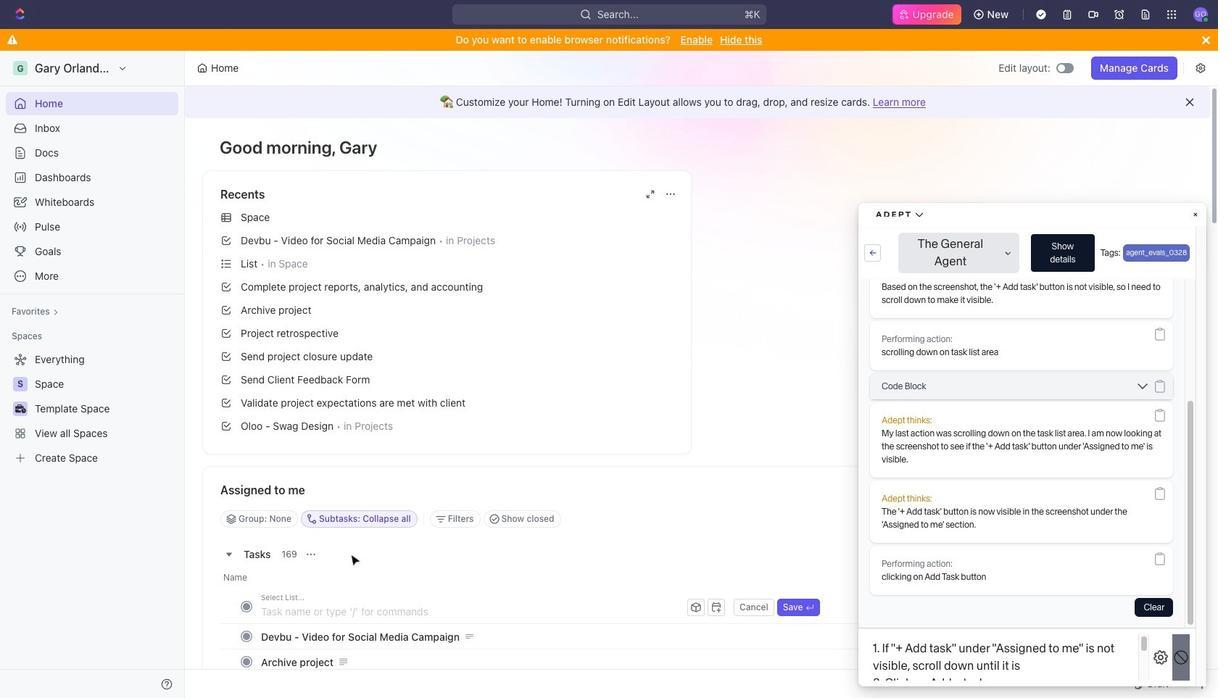 Task type: describe. For each thing, give the bounding box(es) containing it.
Search tasks... text field
[[973, 509, 1118, 530]]

Task name or type '/' for commands text field
[[261, 599, 685, 622]]

business time image
[[15, 405, 26, 414]]



Task type: locate. For each thing, give the bounding box(es) containing it.
gary orlando's workspace, , element
[[13, 61, 28, 75]]

tree inside sidebar navigation
[[6, 348, 178, 470]]

tree
[[6, 348, 178, 470]]

space, , element
[[13, 377, 28, 392]]

sidebar navigation
[[0, 51, 188, 699]]

alert
[[185, 86, 1211, 118]]



Task type: vqa. For each thing, say whether or not it's contained in the screenshot.
note to the right
no



